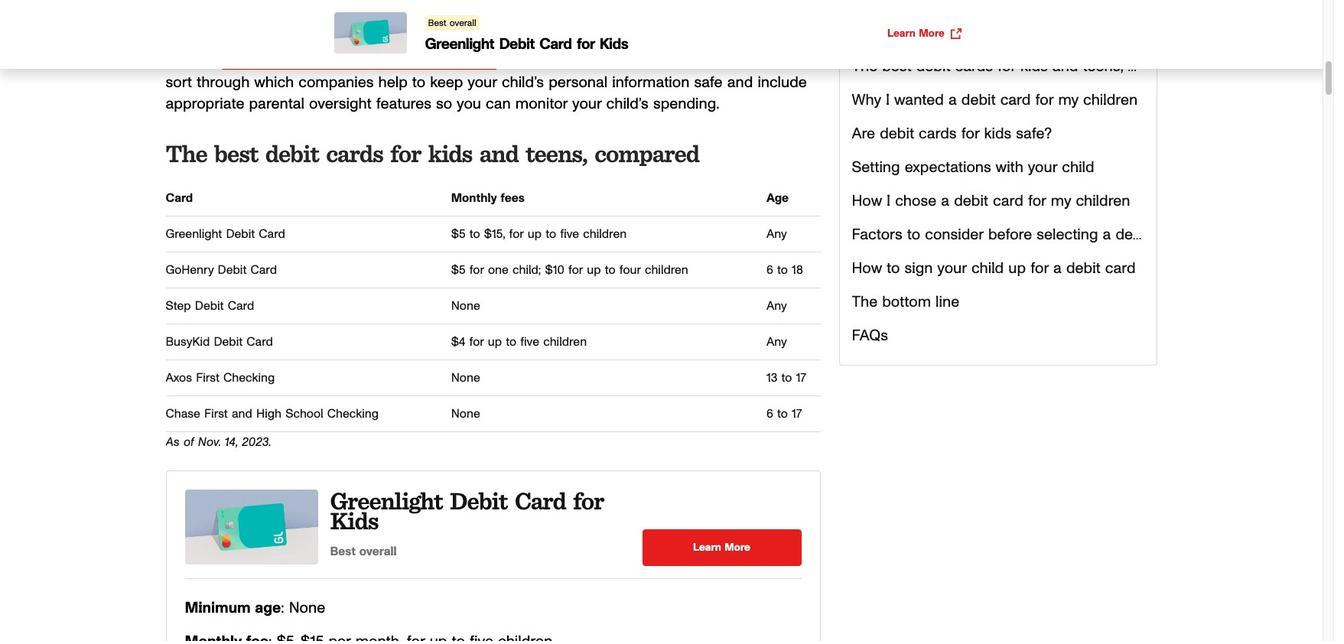 Task type: describe. For each thing, give the bounding box(es) containing it.
debit right selecting
[[1116, 227, 1150, 242]]

child inside "link"
[[1062, 160, 1094, 175]]

and inside . but there are risks to consider. we'll help you sort through which companies help to keep your child's personal information safe and include appropriate parental oversight features so you can monitor your child's spending.
[[727, 75, 753, 90]]

to up $10 in the left of the page
[[546, 228, 556, 240]]

13 to 17
[[766, 372, 810, 384]]

1 vertical spatial compared
[[594, 138, 699, 168]]

setting expectations with your child
[[852, 160, 1094, 175]]

minimum age : none
[[185, 600, 325, 616]]

also
[[530, 32, 558, 47]]

factors
[[852, 227, 902, 242]]

17 for 6 to 17
[[792, 408, 802, 420]]

for inside 'link'
[[961, 126, 979, 142]]

how for how i chose a debit card for my children
[[852, 194, 882, 209]]

0 horizontal spatial five
[[520, 336, 539, 348]]

one
[[488, 264, 509, 276]]

chase first and high school checking
[[166, 408, 379, 420]]

.
[[496, 54, 499, 69]]

6 for 6 to 18
[[766, 264, 773, 276]]

through
[[197, 75, 250, 90]]

kids inside the best debit cards for kids and teens, compared link
[[1020, 59, 1048, 74]]

to right the 13
[[781, 372, 792, 384]]

habits
[[455, 54, 496, 69]]

greenlight debit card for kids link
[[425, 37, 628, 52]]

:
[[281, 600, 284, 616]]

gohenry debit card
[[166, 264, 277, 276]]

so
[[436, 96, 452, 112]]

6 to 17
[[766, 408, 802, 420]]

1 horizontal spatial checking
[[327, 408, 379, 420]]

debit up 18.
[[445, 11, 479, 26]]

kids inside are debit cards for kids safe? 'link'
[[984, 126, 1011, 142]]

to down chose
[[907, 227, 920, 242]]

school
[[285, 408, 323, 420]]

why
[[852, 93, 881, 108]]

1 vertical spatial best
[[214, 138, 258, 168]]

$4
[[451, 336, 465, 348]]

educational
[[618, 32, 697, 47]]

contents
[[911, 16, 974, 34]]

there are plenty of companies that offer debit cards or
[[166, 11, 545, 26]]

parental
[[249, 96, 304, 112]]

$4 for up to five children
[[451, 336, 587, 348]]

we'll
[[717, 54, 748, 69]]

safe?
[[1016, 126, 1052, 142]]

0 horizontal spatial are
[[209, 11, 231, 26]]

but
[[504, 54, 527, 69]]

0 horizontal spatial best overall
[[330, 545, 397, 558]]

specifically
[[649, 11, 724, 26]]

include
[[758, 75, 807, 90]]

i for chose
[[887, 194, 890, 209]]

card for none
[[228, 300, 254, 312]]

a right selecting
[[1103, 227, 1111, 242]]

1 horizontal spatial best overall
[[428, 18, 476, 28]]

1 horizontal spatial you
[[786, 54, 810, 69]]

debit for $5 to $15, for up to five children
[[226, 228, 255, 240]]

to left sign
[[887, 261, 900, 276]]

can
[[486, 96, 511, 112]]

keep
[[430, 75, 463, 90]]

there
[[532, 54, 567, 69]]

0 vertical spatial companies
[[299, 11, 374, 26]]

many
[[488, 32, 525, 47]]

faqs
[[852, 328, 888, 343]]

1 horizontal spatial learn more
[[887, 28, 945, 39]]

high
[[256, 408, 281, 420]]

apps
[[166, 54, 199, 69]]

more for bottom learn more link
[[725, 542, 750, 553]]

table of contents
[[852, 16, 974, 34]]

as of nov. 14, 2023.
[[166, 436, 271, 448]]

$10
[[545, 264, 564, 276]]

$15,
[[484, 228, 505, 240]]

that
[[379, 11, 405, 26]]

help your child build good money habits
[[222, 54, 496, 69]]

none for axos first checking
[[451, 372, 480, 384]]

fees
[[500, 192, 525, 204]]

0 vertical spatial greenlight debit card for kids
[[425, 37, 628, 52]]

setting
[[852, 160, 900, 175]]

age inside specifically geared toward children and teens under the age of 18. many also provide educational resources and apps to
[[419, 32, 444, 47]]

the bottom line
[[852, 294, 959, 310]]

2 any from the top
[[766, 300, 787, 312]]

0 vertical spatial greenlight
[[425, 37, 494, 52]]

are debit cards for kids safe?
[[852, 126, 1052, 142]]

busykid
[[166, 336, 210, 348]]

line
[[936, 294, 959, 310]]

table of contents button
[[852, 7, 1144, 44]]

consider
[[925, 227, 984, 242]]

expectations
[[905, 160, 991, 175]]

step debit card
[[166, 300, 254, 312]]

0 horizontal spatial help
[[222, 54, 251, 69]]

how to sign your child up for a debit card link
[[852, 259, 1136, 278]]

toward
[[166, 32, 212, 47]]

14,
[[225, 436, 238, 448]]

features
[[376, 96, 431, 112]]

cards inside the best debit cards for kids and teens, compared link
[[955, 59, 993, 74]]

debit inside 'link'
[[880, 126, 914, 142]]

debit down parental
[[265, 138, 319, 168]]

my for why i wanted a debit card for my children
[[1058, 93, 1079, 108]]

safe
[[694, 75, 723, 90]]

a right wanted
[[948, 93, 957, 108]]

up left four
[[587, 264, 601, 276]]

monthly
[[451, 192, 497, 204]]

before
[[988, 227, 1032, 242]]

18.
[[466, 32, 483, 47]]

step
[[166, 300, 191, 312]]

0 vertical spatial best
[[428, 18, 446, 28]]

debit down 'setting expectations with your child' "link"
[[954, 194, 988, 209]]

monitor
[[515, 96, 568, 112]]

of inside 'button'
[[894, 16, 908, 34]]

nov.
[[198, 436, 221, 448]]

$5 for $5 to $15, for up to five children
[[451, 228, 465, 240]]

1 horizontal spatial best
[[882, 59, 912, 74]]

1 horizontal spatial five
[[560, 228, 579, 240]]

learn for right learn more link
[[887, 28, 916, 39]]

0 horizontal spatial the best debit cards for kids and teens, compared
[[166, 138, 699, 168]]

why i wanted a debit card for my children link
[[852, 91, 1138, 109]]

to inside specifically geared toward children and teens under the age of 18. many also provide educational resources and apps to
[[204, 54, 217, 69]]

1 vertical spatial overall
[[359, 545, 397, 558]]

any for to
[[766, 228, 787, 240]]

. but there are risks to consider. we'll help you sort through which companies help to keep your child's personal information safe and include appropriate parental oversight features so you can monitor your child's spending.
[[166, 54, 810, 112]]

greenlight for $5
[[166, 228, 222, 240]]

build
[[327, 54, 360, 69]]

age
[[766, 192, 789, 204]]

more for right learn more link
[[919, 28, 945, 39]]

of right plenty
[[282, 11, 294, 26]]

why i wanted a debit card for my children
[[852, 93, 1138, 108]]

$5 to $15, for up to five children
[[451, 228, 627, 240]]

busykid debit card
[[166, 336, 273, 348]]



Task type: vqa. For each thing, say whether or not it's contained in the screenshot.


Task type: locate. For each thing, give the bounding box(es) containing it.
teens
[[306, 32, 344, 47]]

you right the so
[[457, 96, 481, 112]]

2 vertical spatial greenlight
[[330, 486, 442, 516]]

2 how from the top
[[852, 261, 882, 276]]

0 vertical spatial checking
[[223, 372, 275, 384]]

consider.
[[652, 54, 712, 69]]

learn for bottom learn more link
[[693, 542, 721, 553]]

table
[[852, 16, 891, 34]]

setting expectations with your child link
[[852, 158, 1094, 177]]

a down factors to consider before selecting a debit card for your child
[[1053, 261, 1062, 276]]

cards up expectations
[[919, 126, 957, 142]]

1 vertical spatial are
[[571, 54, 593, 69]]

kids up why i wanted a debit card for my children
[[1020, 59, 1048, 74]]

1 how from the top
[[852, 194, 882, 209]]

none for step debit card
[[451, 300, 480, 312]]

1 vertical spatial five
[[520, 336, 539, 348]]

are right there
[[209, 11, 231, 26]]

0 horizontal spatial learn more link
[[642, 529, 801, 566]]

greenlight debit card for kids image
[[334, 12, 407, 53], [185, 490, 318, 564]]

$5 for $5 for one child; $10 for up to four children
[[451, 264, 465, 276]]

teens, inside the best debit cards for kids and teens, compared link
[[1083, 59, 1123, 74]]

0 vertical spatial my
[[1058, 93, 1079, 108]]

kids inside greenlight debit card for kids
[[330, 506, 378, 535]]

spending.
[[653, 96, 719, 112]]

how i chose a debit card for my children
[[852, 194, 1130, 209]]

1 vertical spatial learn more link
[[642, 529, 801, 566]]

or
[[526, 11, 540, 26]]

1 horizontal spatial best
[[428, 18, 446, 28]]

1 vertical spatial greenlight
[[166, 228, 222, 240]]

0 horizontal spatial kids
[[330, 506, 378, 535]]

your inside "link"
[[1028, 160, 1057, 175]]

i right why
[[886, 93, 890, 108]]

0 horizontal spatial compared
[[594, 138, 699, 168]]

to up through
[[204, 54, 217, 69]]

debit up are debit cards for kids safe? 'link'
[[961, 93, 996, 108]]

greenlight debit card for kids
[[425, 37, 628, 52], [330, 486, 604, 535]]

are
[[209, 11, 231, 26], [571, 54, 593, 69]]

1 horizontal spatial greenlight debit card for kids image
[[334, 12, 407, 53]]

of down the best overall link
[[449, 32, 462, 47]]

as
[[166, 436, 179, 448]]

help your child build good money habits link
[[222, 54, 496, 70]]

up down before
[[1008, 261, 1026, 276]]

0 vertical spatial first
[[196, 372, 219, 384]]

kids
[[1020, 59, 1048, 74], [984, 126, 1011, 142], [428, 138, 472, 168]]

0 vertical spatial you
[[786, 54, 810, 69]]

17 for 13 to 17
[[796, 372, 806, 384]]

how down setting
[[852, 194, 882, 209]]

learn
[[887, 28, 916, 39], [693, 542, 721, 553]]

0 vertical spatial more
[[919, 28, 945, 39]]

1 horizontal spatial kids
[[984, 126, 1011, 142]]

minimum
[[185, 600, 251, 616]]

$5 left $15,
[[451, 228, 465, 240]]

resources
[[701, 32, 769, 47]]

best
[[428, 18, 446, 28], [330, 545, 356, 558]]

0 vertical spatial greenlight debit card for kids image
[[334, 12, 407, 53]]

1 any from the top
[[766, 228, 787, 240]]

none for chase first and high school checking
[[451, 408, 480, 420]]

1 horizontal spatial age
[[419, 32, 444, 47]]

0 vertical spatial any
[[766, 228, 787, 240]]

1 vertical spatial you
[[457, 96, 481, 112]]

debit for best overall
[[450, 486, 507, 516]]

i for wanted
[[886, 93, 890, 108]]

1 vertical spatial learn more
[[693, 542, 750, 553]]

you
[[786, 54, 810, 69], [457, 96, 481, 112]]

how to sign your child up for a debit card
[[852, 261, 1136, 276]]

personal
[[549, 75, 608, 90]]

up right '$4'
[[488, 336, 502, 348]]

18
[[792, 264, 803, 276]]

$5 left one
[[451, 264, 465, 276]]

1 vertical spatial $5
[[451, 264, 465, 276]]

companies inside . but there are risks to consider. we'll help you sort through which companies help to keep your child's personal information safe and include appropriate parental oversight features so you can monitor your child's spending.
[[299, 75, 374, 90]]

checking up high
[[223, 372, 275, 384]]

five right '$4'
[[520, 336, 539, 348]]

debit down selecting
[[1066, 261, 1101, 276]]

$5 for one child; $10 for up to four children
[[451, 264, 688, 276]]

1 vertical spatial first
[[204, 408, 228, 420]]

1 vertical spatial greenlight debit card for kids image
[[185, 490, 318, 564]]

1 vertical spatial best overall
[[330, 545, 397, 558]]

compared
[[1128, 59, 1197, 74], [594, 138, 699, 168]]

the down appropriate
[[166, 138, 207, 168]]

0 vertical spatial age
[[419, 32, 444, 47]]

money
[[404, 54, 450, 69]]

card for $4 for up to five children
[[247, 336, 273, 348]]

to down money
[[412, 75, 426, 90]]

how for how to sign your child up for a debit card
[[852, 261, 882, 276]]

1 vertical spatial best
[[330, 545, 356, 558]]

debit right are
[[880, 126, 914, 142]]

1 horizontal spatial are
[[571, 54, 593, 69]]

1 vertical spatial 17
[[792, 408, 802, 420]]

child's down information
[[606, 96, 649, 112]]

for inside greenlight debit card for kids
[[573, 486, 604, 516]]

best down appropriate
[[214, 138, 258, 168]]

child's down but
[[502, 75, 544, 90]]

0 vertical spatial overall
[[450, 18, 476, 28]]

0 vertical spatial are
[[209, 11, 231, 26]]

geared
[[729, 11, 777, 26]]

specifically geared toward children and teens under the age of 18. many also provide educational resources and apps to
[[166, 11, 799, 69]]

1 6 from the top
[[766, 264, 773, 276]]

card inside greenlight debit card for kids
[[515, 486, 566, 516]]

to up information
[[634, 54, 647, 69]]

first
[[196, 372, 219, 384], [204, 408, 228, 420]]

0 horizontal spatial checking
[[223, 372, 275, 384]]

0 horizontal spatial more
[[725, 542, 750, 553]]

$5
[[451, 228, 465, 240], [451, 264, 465, 276]]

0 horizontal spatial child's
[[502, 75, 544, 90]]

best overall link
[[425, 15, 479, 31]]

2 $5 from the top
[[451, 264, 465, 276]]

my for how i chose a debit card for my children
[[1051, 194, 1071, 209]]

1 $5 from the top
[[451, 228, 465, 240]]

1 vertical spatial i
[[887, 194, 890, 209]]

help up through
[[222, 54, 251, 69]]

1 vertical spatial greenlight debit card for kids
[[330, 486, 604, 535]]

greenlight
[[425, 37, 494, 52], [166, 228, 222, 240], [330, 486, 442, 516]]

1 vertical spatial child's
[[606, 96, 649, 112]]

3 any from the top
[[766, 336, 787, 348]]

card for $5 to $15, for up to five children
[[259, 228, 285, 240]]

1 vertical spatial more
[[725, 542, 750, 553]]

1 vertical spatial companies
[[299, 75, 374, 90]]

the bottom line link
[[852, 293, 959, 311]]

to down the 13 to 17 at bottom right
[[777, 408, 788, 420]]

of right the as
[[183, 436, 194, 448]]

6 down the 13
[[766, 408, 773, 420]]

kids down the so
[[428, 138, 472, 168]]

any down the 6 to 18
[[766, 300, 787, 312]]

a right chose
[[941, 194, 949, 209]]

the
[[852, 59, 877, 74], [166, 138, 207, 168], [852, 294, 877, 310]]

0 vertical spatial 6
[[766, 264, 773, 276]]

cards inside are debit cards for kids safe? 'link'
[[919, 126, 957, 142]]

to right '$4'
[[506, 336, 516, 348]]

bottom
[[882, 294, 931, 310]]

13
[[766, 372, 777, 384]]

debit for $4 for up to five children
[[214, 336, 243, 348]]

first right the axos
[[196, 372, 219, 384]]

1 vertical spatial teens,
[[526, 138, 587, 168]]

chose
[[895, 194, 936, 209]]

6 for 6 to 17
[[766, 408, 773, 420]]

factors to consider before selecting a debit card for your child link
[[852, 226, 1279, 244]]

17 down the 13 to 17 at bottom right
[[792, 408, 802, 420]]

0 horizontal spatial learn
[[693, 542, 721, 553]]

1 vertical spatial age
[[255, 600, 281, 616]]

plenty
[[236, 11, 277, 26]]

axos
[[166, 372, 192, 384]]

wanted
[[894, 93, 944, 108]]

children inside specifically geared toward children and teens under the age of 18. many also provide educational resources and apps to
[[217, 32, 271, 47]]

debit
[[499, 37, 535, 52], [226, 228, 255, 240], [218, 264, 247, 276], [195, 300, 224, 312], [214, 336, 243, 348], [450, 486, 507, 516]]

2023.
[[242, 436, 271, 448]]

information
[[612, 75, 689, 90]]

debit up wanted
[[916, 59, 950, 74]]

1 horizontal spatial teens,
[[1083, 59, 1123, 74]]

child
[[290, 54, 322, 69], [1062, 160, 1094, 175], [1246, 227, 1279, 242], [971, 261, 1004, 276]]

1 vertical spatial kids
[[330, 506, 378, 535]]

i left chose
[[887, 194, 890, 209]]

0 vertical spatial learn
[[887, 28, 916, 39]]

card for $5 for one child; $10 for up to four children
[[250, 264, 277, 276]]

companies up teens
[[299, 11, 374, 26]]

0 horizontal spatial you
[[457, 96, 481, 112]]

0 vertical spatial learn more
[[887, 28, 945, 39]]

0 horizontal spatial greenlight debit card for kids image
[[185, 490, 318, 564]]

card
[[539, 37, 572, 52], [166, 192, 193, 204], [259, 228, 285, 240], [250, 264, 277, 276], [228, 300, 254, 312], [247, 336, 273, 348], [515, 486, 566, 516]]

first for chase
[[204, 408, 228, 420]]

age up money
[[419, 32, 444, 47]]

you up include
[[786, 54, 810, 69]]

the best debit cards for kids and teens, compared
[[852, 59, 1197, 74], [166, 138, 699, 168]]

child;
[[512, 264, 541, 276]]

cards up why i wanted a debit card for my children
[[955, 59, 993, 74]]

up up child;
[[528, 228, 542, 240]]

0 vertical spatial how
[[852, 194, 882, 209]]

6 to 18
[[766, 264, 803, 276]]

0 vertical spatial the
[[852, 59, 877, 74]]

faqs link
[[852, 327, 888, 345]]

0 vertical spatial teens,
[[1083, 59, 1123, 74]]

chase
[[166, 408, 200, 420]]

1 vertical spatial learn
[[693, 542, 721, 553]]

help
[[222, 54, 251, 69], [752, 54, 782, 69], [378, 75, 408, 90]]

1 horizontal spatial overall
[[450, 18, 476, 28]]

help up include
[[752, 54, 782, 69]]

1 horizontal spatial kids
[[599, 37, 628, 52]]

2 horizontal spatial kids
[[1020, 59, 1048, 74]]

factors to consider before selecting a debit card for your child
[[852, 227, 1279, 242]]

learn more link
[[849, 19, 1000, 50], [642, 529, 801, 566]]

cards down oversight
[[326, 138, 383, 168]]

0 vertical spatial kids
[[599, 37, 628, 52]]

debit
[[445, 11, 479, 26], [916, 59, 950, 74], [961, 93, 996, 108], [880, 126, 914, 142], [265, 138, 319, 168], [954, 194, 988, 209], [1116, 227, 1150, 242], [1066, 261, 1101, 276]]

1 horizontal spatial child's
[[606, 96, 649, 112]]

greenlight for best
[[330, 486, 442, 516]]

monthly fees
[[451, 192, 525, 204]]

greenlight debit card
[[166, 228, 285, 240]]

cards up many
[[484, 11, 522, 26]]

0 vertical spatial the best debit cards for kids and teens, compared
[[852, 59, 1197, 74]]

provide
[[562, 32, 613, 47]]

2 vertical spatial the
[[852, 294, 877, 310]]

the up faqs link
[[852, 294, 877, 310]]

0 vertical spatial best overall
[[428, 18, 476, 28]]

my
[[1058, 93, 1079, 108], [1051, 194, 1071, 209]]

debit for $5 for one child; $10 for up to four children
[[218, 264, 247, 276]]

0 vertical spatial $5
[[451, 228, 465, 240]]

your
[[255, 54, 285, 69], [468, 75, 497, 90], [572, 96, 602, 112], [1028, 160, 1057, 175], [1212, 227, 1242, 242], [937, 261, 967, 276]]

17 right the 13
[[796, 372, 806, 384]]

any down age on the top right
[[766, 228, 787, 240]]

0 vertical spatial compared
[[1128, 59, 1197, 74]]

age right minimum
[[255, 600, 281, 616]]

risks
[[598, 54, 629, 69]]

0 horizontal spatial age
[[255, 600, 281, 616]]

kids down why i wanted a debit card for my children link
[[984, 126, 1011, 142]]

good
[[364, 54, 400, 69]]

0 vertical spatial learn more link
[[849, 19, 1000, 50]]

are debit cards for kids safe? link
[[852, 125, 1052, 143]]

to left four
[[605, 264, 615, 276]]

1 horizontal spatial help
[[378, 75, 408, 90]]

debit for none
[[195, 300, 224, 312]]

0 horizontal spatial best
[[214, 138, 258, 168]]

there
[[166, 11, 205, 26]]

checking right school
[[327, 408, 379, 420]]

1 horizontal spatial more
[[919, 28, 945, 39]]

how down factors on the right of the page
[[852, 261, 882, 276]]

0 horizontal spatial kids
[[428, 138, 472, 168]]

of inside specifically geared toward children and teens under the age of 18. many also provide educational resources and apps to
[[449, 32, 462, 47]]

learn more
[[887, 28, 945, 39], [693, 542, 750, 553]]

0 vertical spatial 17
[[796, 372, 806, 384]]

the up why
[[852, 59, 877, 74]]

2 6 from the top
[[766, 408, 773, 420]]

1 vertical spatial checking
[[327, 408, 379, 420]]

with
[[996, 160, 1023, 175]]

to left 18
[[777, 264, 788, 276]]

best up wanted
[[882, 59, 912, 74]]

best overall
[[428, 18, 476, 28], [330, 545, 397, 558]]

companies up oversight
[[299, 75, 374, 90]]

kids
[[599, 37, 628, 52], [330, 506, 378, 535]]

1 horizontal spatial compared
[[1128, 59, 1197, 74]]

how i chose a debit card for my children link
[[852, 192, 1130, 210]]

6 left 18
[[766, 264, 773, 276]]

1 horizontal spatial learn
[[887, 28, 916, 39]]

1 horizontal spatial learn more link
[[849, 19, 1000, 50]]

are inside . but there are risks to consider. we'll help you sort through which companies help to keep your child's personal information safe and include appropriate parental oversight features so you can monitor your child's spending.
[[571, 54, 593, 69]]

6
[[766, 264, 773, 276], [766, 408, 773, 420]]

any up the 13
[[766, 336, 787, 348]]

gohenry
[[166, 264, 214, 276]]

the
[[392, 32, 414, 47]]

help up the "features"
[[378, 75, 408, 90]]

1 vertical spatial the
[[166, 138, 207, 168]]

first up as of nov. 14, 2023.
[[204, 408, 228, 420]]

are
[[852, 126, 875, 142]]

checking
[[223, 372, 275, 384], [327, 408, 379, 420]]

2 horizontal spatial help
[[752, 54, 782, 69]]

selecting
[[1037, 227, 1098, 242]]

0 horizontal spatial learn more
[[693, 542, 750, 553]]

of right table
[[894, 16, 908, 34]]

i
[[886, 93, 890, 108], [887, 194, 890, 209]]

for
[[577, 37, 595, 52], [998, 59, 1016, 74], [1035, 93, 1054, 108], [961, 126, 979, 142], [390, 138, 421, 168], [1028, 194, 1046, 209], [1190, 227, 1208, 242], [509, 228, 524, 240], [1030, 261, 1049, 276], [469, 264, 484, 276], [568, 264, 583, 276], [469, 336, 484, 348], [573, 486, 604, 516]]

my up factors to consider before selecting a debit card for your child
[[1051, 194, 1071, 209]]

to left $15,
[[469, 228, 480, 240]]

1 vertical spatial how
[[852, 261, 882, 276]]

first for axos
[[196, 372, 219, 384]]

which
[[254, 75, 294, 90]]

the for the bottom line link
[[852, 294, 877, 310]]

overall
[[450, 18, 476, 28], [359, 545, 397, 558]]

my down the best debit cards for kids and teens, compared link
[[1058, 93, 1079, 108]]

0 vertical spatial five
[[560, 228, 579, 240]]

child's
[[502, 75, 544, 90], [606, 96, 649, 112]]

0 vertical spatial child's
[[502, 75, 544, 90]]

0 horizontal spatial teens,
[[526, 138, 587, 168]]

the best debit cards for kids and teens, compared up why i wanted a debit card for my children
[[852, 59, 1197, 74]]

any for children
[[766, 336, 787, 348]]

are up personal
[[571, 54, 593, 69]]

1 vertical spatial 6
[[766, 408, 773, 420]]

appropriate
[[166, 96, 244, 112]]

1 vertical spatial my
[[1051, 194, 1071, 209]]

2 vertical spatial any
[[766, 336, 787, 348]]

card for best overall
[[515, 486, 566, 516]]

the for the best debit cards for kids and teens, compared link
[[852, 59, 877, 74]]

0 vertical spatial best
[[882, 59, 912, 74]]

five up the $5 for one child; $10 for up to four children
[[560, 228, 579, 240]]

0 horizontal spatial best
[[330, 545, 356, 558]]

the best debit cards for kids and teens, compared down the so
[[166, 138, 699, 168]]

of
[[282, 11, 294, 26], [894, 16, 908, 34], [449, 32, 462, 47], [183, 436, 194, 448]]



